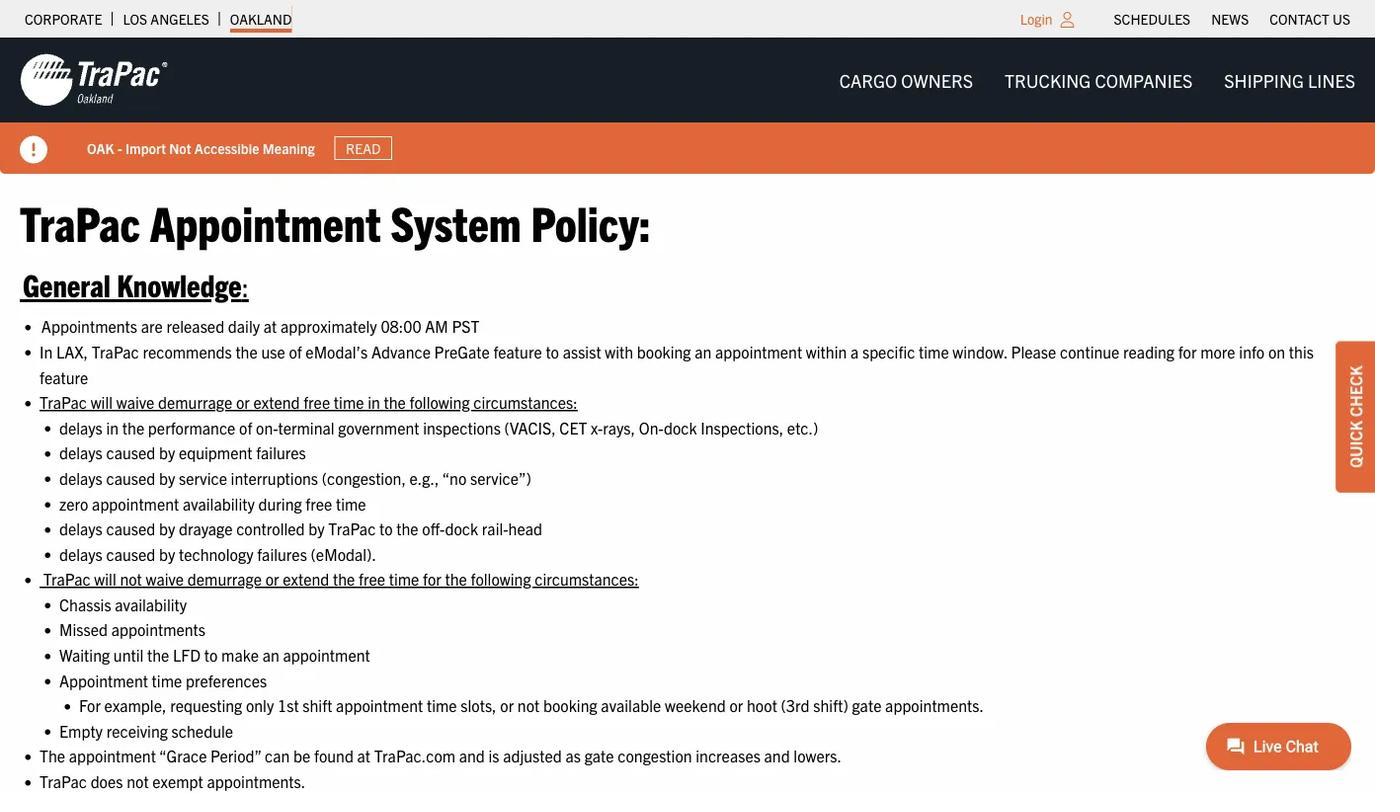 Task type: describe. For each thing, give the bounding box(es) containing it.
0 horizontal spatial following
[[410, 392, 470, 412]]

companies
[[1096, 69, 1193, 91]]

specific
[[863, 342, 916, 361]]

1 vertical spatial will
[[94, 569, 116, 589]]

empty
[[59, 721, 103, 741]]

knowledge
[[117, 265, 242, 304]]

2 delays from the top
[[59, 443, 103, 463]]

1 vertical spatial demurrage
[[188, 569, 262, 589]]

trapac appointment system policy: main content
[[0, 189, 1376, 795]]

schedule
[[172, 721, 233, 741]]

solid image
[[20, 136, 47, 164]]

or up equipment
[[236, 392, 250, 412]]

(congestion,
[[322, 468, 406, 488]]

appointment right "zero"
[[92, 494, 179, 513]]

schedules
[[1115, 10, 1191, 28]]

more
[[1201, 342, 1236, 361]]

chassis
[[59, 595, 111, 614]]

assist
[[563, 342, 602, 361]]

0 horizontal spatial appointments.
[[207, 772, 306, 792]]

news
[[1212, 10, 1250, 28]]

1 horizontal spatial at
[[357, 746, 371, 766]]

quick check
[[1346, 366, 1366, 468]]

am
[[425, 316, 449, 336]]

trucking
[[1005, 69, 1092, 91]]

increases
[[696, 746, 761, 766]]

shipping lines link
[[1209, 60, 1372, 100]]

trapac up general
[[20, 192, 140, 252]]

0 vertical spatial failures
[[256, 443, 306, 463]]

0 horizontal spatial of
[[239, 418, 252, 437]]

lfd
[[173, 645, 201, 665]]

los
[[123, 10, 147, 28]]

news link
[[1212, 5, 1250, 33]]

contact us
[[1270, 10, 1351, 28]]

"grace
[[159, 746, 207, 766]]

1 horizontal spatial for
[[1179, 342, 1198, 361]]

contact us link
[[1270, 5, 1351, 33]]

daily
[[228, 316, 260, 336]]

1 horizontal spatial following
[[471, 569, 531, 589]]

shipping
[[1225, 69, 1305, 91]]

by up (emodal).
[[309, 519, 325, 539]]

2 vertical spatial not
[[127, 772, 149, 792]]

contact
[[1270, 10, 1330, 28]]

zero
[[59, 494, 88, 513]]

1 vertical spatial an
[[263, 645, 280, 665]]

0 vertical spatial free
[[304, 392, 330, 412]]

during
[[258, 494, 302, 513]]

period"
[[211, 746, 261, 766]]

angeles
[[151, 10, 209, 28]]

pregate
[[435, 342, 490, 361]]

2 horizontal spatial to
[[546, 342, 559, 361]]

5 delays from the top
[[59, 544, 103, 564]]

owners
[[902, 69, 974, 91]]

technology
[[179, 544, 254, 564]]

(vacis,
[[505, 418, 556, 437]]

trapac appointment system policy:
[[20, 192, 670, 252]]

lax,
[[56, 342, 88, 361]]

or right slots,
[[500, 696, 514, 716]]

0 vertical spatial waive
[[116, 392, 155, 412]]

trapac.com
[[374, 746, 456, 766]]

1 vertical spatial in
[[106, 418, 119, 437]]

window.
[[953, 342, 1008, 361]]

0 vertical spatial availability
[[183, 494, 255, 513]]

be
[[294, 746, 311, 766]]

login link
[[1021, 10, 1053, 28]]

cargo owners
[[840, 69, 974, 91]]

by down the performance
[[159, 443, 175, 463]]

1st
[[278, 696, 299, 716]]

1 horizontal spatial gate
[[853, 696, 882, 716]]

cargo
[[840, 69, 898, 91]]

the
[[40, 746, 65, 766]]

receiving
[[106, 721, 168, 741]]

2 and from the left
[[765, 746, 790, 766]]

rays,
[[603, 418, 636, 437]]

does
[[91, 772, 123, 792]]

by left technology
[[159, 544, 175, 564]]

oak - import not accessible meaning
[[87, 139, 315, 157]]

accessible
[[195, 139, 259, 157]]

trapac down the
[[40, 772, 87, 792]]

found
[[314, 746, 354, 766]]

1 vertical spatial for
[[423, 569, 442, 589]]

0 vertical spatial not
[[120, 569, 142, 589]]

meaning
[[263, 139, 315, 157]]

1 horizontal spatial booking
[[637, 342, 691, 361]]

off-
[[422, 519, 445, 539]]

0 vertical spatial at
[[264, 316, 277, 336]]

0 horizontal spatial booking
[[544, 696, 598, 716]]

0 horizontal spatial feature
[[40, 367, 88, 387]]

import
[[125, 139, 166, 157]]

0 vertical spatial demurrage
[[158, 392, 233, 412]]

3 caused from the top
[[106, 519, 155, 539]]

1 delays from the top
[[59, 418, 103, 437]]

shift
[[303, 696, 333, 716]]

trapac up chassis
[[43, 569, 91, 589]]

check
[[1346, 366, 1366, 417]]

oakland image
[[20, 52, 168, 108]]

interruptions
[[231, 468, 318, 488]]

1 horizontal spatial of
[[289, 342, 302, 361]]

rail-
[[482, 519, 509, 539]]

cet
[[560, 418, 588, 437]]

system
[[391, 192, 522, 252]]

1 vertical spatial free
[[306, 494, 332, 513]]

make
[[221, 645, 259, 665]]

this
[[1290, 342, 1315, 361]]

oakland
[[230, 10, 292, 28]]

los angeles
[[123, 10, 209, 28]]

appointments
[[111, 620, 206, 640]]

performance
[[148, 418, 236, 437]]

as
[[566, 746, 581, 766]]

appointment up does
[[69, 746, 156, 766]]

us
[[1333, 10, 1351, 28]]

info
[[1240, 342, 1266, 361]]

recommends
[[143, 342, 232, 361]]

1 vertical spatial extend
[[283, 569, 329, 589]]

within
[[806, 342, 847, 361]]

oakland link
[[230, 5, 292, 33]]



Task type: vqa. For each thing, say whether or not it's contained in the screenshot.
11/06/2023 17:00
no



Task type: locate. For each thing, give the bounding box(es) containing it.
free
[[304, 392, 330, 412], [306, 494, 332, 513], [359, 569, 386, 589]]

demurrage down technology
[[188, 569, 262, 589]]

los angeles link
[[123, 5, 209, 33]]

on
[[1269, 342, 1286, 361]]

waive up the performance
[[116, 392, 155, 412]]

0 horizontal spatial in
[[106, 418, 119, 437]]

gate right as
[[585, 746, 614, 766]]

a
[[851, 342, 859, 361]]

1 horizontal spatial and
[[765, 746, 790, 766]]

not right slots,
[[518, 696, 540, 716]]

dock left rail-
[[445, 519, 479, 539]]

and left is
[[459, 746, 485, 766]]

by
[[159, 443, 175, 463], [159, 468, 175, 488], [159, 519, 175, 539], [309, 519, 325, 539], [159, 544, 175, 564]]

available
[[601, 696, 662, 716]]

availability up drayage
[[183, 494, 255, 513]]

failures up interruptions
[[256, 443, 306, 463]]

2 caused from the top
[[106, 468, 155, 488]]

0 vertical spatial an
[[695, 342, 712, 361]]

booking up as
[[544, 696, 598, 716]]

head
[[509, 519, 543, 539]]

banner containing cargo owners
[[0, 38, 1376, 174]]

1 horizontal spatial an
[[695, 342, 712, 361]]

not
[[169, 139, 191, 157]]

booking
[[637, 342, 691, 361], [544, 696, 598, 716]]

extend up on-
[[254, 392, 300, 412]]

to right lfd
[[204, 645, 218, 665]]

by left drayage
[[159, 519, 175, 539]]

gate
[[853, 696, 882, 716], [585, 746, 614, 766]]

will up chassis
[[94, 569, 116, 589]]

appointment up shift
[[283, 645, 370, 665]]

in up government
[[368, 392, 380, 412]]

waive up appointments
[[146, 569, 184, 589]]

lines
[[1309, 69, 1356, 91]]

0 horizontal spatial an
[[263, 645, 280, 665]]

or down controlled
[[266, 569, 279, 589]]

x-
[[591, 418, 603, 437]]

on-
[[639, 418, 664, 437]]

general
[[23, 265, 111, 304]]

equipment
[[179, 443, 253, 463]]

0 vertical spatial circumstances:
[[474, 392, 578, 412]]

menu bar containing schedules
[[1104, 5, 1362, 33]]

to left assist
[[546, 342, 559, 361]]

terminal
[[278, 418, 335, 437]]

1 vertical spatial of
[[239, 418, 252, 437]]

0 vertical spatial for
[[1179, 342, 1198, 361]]

1 vertical spatial booking
[[544, 696, 598, 716]]

menu bar up shipping
[[1104, 5, 1362, 33]]

1 vertical spatial availability
[[115, 595, 187, 614]]

shipping lines
[[1225, 69, 1356, 91]]

0 vertical spatial menu bar
[[1104, 5, 1362, 33]]

login
[[1021, 10, 1053, 28]]

congestion
[[618, 746, 693, 766]]

not right does
[[127, 772, 149, 792]]

0 vertical spatial dock
[[664, 418, 697, 437]]

extend down (emodal).
[[283, 569, 329, 589]]

or left "hoot"
[[730, 696, 744, 716]]

slots,
[[461, 696, 497, 716]]

etc.)
[[788, 418, 819, 437]]

0 vertical spatial appointments.
[[886, 696, 984, 716]]

1 vertical spatial appointments.
[[207, 772, 306, 792]]

1 vertical spatial at
[[357, 746, 371, 766]]

1 horizontal spatial appointment
[[150, 192, 381, 252]]

0 horizontal spatial for
[[423, 569, 442, 589]]

for left more
[[1179, 342, 1198, 361]]

continue
[[1061, 342, 1120, 361]]

1 horizontal spatial feature
[[494, 342, 542, 361]]

0 vertical spatial in
[[368, 392, 380, 412]]

appointment up trapac.com
[[336, 696, 423, 716]]

preferences
[[186, 671, 267, 690]]

delays
[[59, 418, 103, 437], [59, 443, 103, 463], [59, 468, 103, 488], [59, 519, 103, 539], [59, 544, 103, 564]]

0 horizontal spatial to
[[204, 645, 218, 665]]

policy:
[[531, 192, 651, 252]]

0 vertical spatial will
[[91, 392, 113, 412]]

or
[[236, 392, 250, 412], [266, 569, 279, 589], [500, 696, 514, 716], [730, 696, 744, 716]]

caused
[[106, 443, 155, 463], [106, 468, 155, 488], [106, 519, 155, 539], [106, 544, 155, 564]]

2 vertical spatial to
[[204, 645, 218, 665]]

caused left service
[[106, 468, 155, 488]]

free down (emodal).
[[359, 569, 386, 589]]

corporate link
[[25, 5, 102, 33]]

1 horizontal spatial dock
[[664, 418, 697, 437]]

requesting
[[170, 696, 242, 716]]

quick
[[1346, 421, 1366, 468]]

by left service
[[159, 468, 175, 488]]

approximately
[[281, 316, 377, 336]]

demurrage up the performance
[[158, 392, 233, 412]]

1 vertical spatial feature
[[40, 367, 88, 387]]

trapac down appointments
[[92, 342, 139, 361]]

shift)
[[814, 696, 849, 716]]

light image
[[1061, 12, 1075, 28]]

drayage
[[179, 519, 233, 539]]

0 vertical spatial appointment
[[150, 192, 381, 252]]

feature
[[494, 342, 542, 361], [40, 367, 88, 387]]

trucking companies link
[[990, 60, 1209, 100]]

appointments are released daily at approximately 08:00 am pst in lax, trapac recommends the use of emodal's advance pregate feature to assist with booking an appointment within a specific time window. please continue reading for more info on this feature trapac will waive demurrage or extend free time in the following circumstances: delays in the performance of on-terminal government inspections (vacis, cet x-rays, on-dock inspections, etc.) delays caused by equipment failures delays caused by service interruptions (congestion, e.g., "no service") zero appointment availability during free time delays caused by drayage controlled by trapac to the off-dock rail-head delays caused by technology failures (emodal). trapac will not waive demurrage or extend the free time for the following circumstances: chassis availability missed appointments waiting until the lfd to make an appointment appointment time preferences for example, requesting only 1st shift appointment time slots, or not booking available weekend or hoot (3rd shift) gate appointments. empty receiving schedule the appointment "grace period" can be found at trapac.com and is adjusted as gate congestion increases and lowers. trapac does not exempt appointments.
[[40, 316, 1315, 792]]

dock
[[664, 418, 697, 437], [445, 519, 479, 539]]

will down appointments
[[91, 392, 113, 412]]

0 vertical spatial to
[[546, 342, 559, 361]]

until
[[114, 645, 144, 665]]

service
[[179, 468, 227, 488]]

appointment
[[150, 192, 381, 252], [59, 671, 148, 690]]

0 horizontal spatial at
[[264, 316, 277, 336]]

1 vertical spatial circumstances:
[[535, 569, 639, 589]]

controlled
[[236, 519, 305, 539]]

1 and from the left
[[459, 746, 485, 766]]

in left the performance
[[106, 418, 119, 437]]

dock right rays,
[[664, 418, 697, 437]]

service")
[[471, 468, 532, 488]]

0 horizontal spatial appointment
[[59, 671, 148, 690]]

in
[[368, 392, 380, 412], [106, 418, 119, 437]]

1 horizontal spatial to
[[380, 519, 393, 539]]

is
[[489, 746, 500, 766]]

availability
[[183, 494, 255, 513], [115, 595, 187, 614]]

and
[[459, 746, 485, 766], [765, 746, 790, 766]]

0 vertical spatial of
[[289, 342, 302, 361]]

not up appointments
[[120, 569, 142, 589]]

caused down the performance
[[106, 443, 155, 463]]

1 caused from the top
[[106, 443, 155, 463]]

time
[[919, 342, 950, 361], [334, 392, 364, 412], [336, 494, 366, 513], [389, 569, 419, 589], [152, 671, 182, 690], [427, 696, 457, 716]]

menu bar down light 'icon'
[[824, 60, 1372, 100]]

availability up appointments
[[115, 595, 187, 614]]

1 vertical spatial failures
[[257, 544, 307, 564]]

0 horizontal spatial gate
[[585, 746, 614, 766]]

banner
[[0, 38, 1376, 174]]

quick check link
[[1336, 341, 1376, 493]]

exempt
[[152, 772, 203, 792]]

1 vertical spatial menu bar
[[824, 60, 1372, 100]]

circumstances: up (vacis,
[[474, 392, 578, 412]]

appointment left within
[[716, 342, 803, 361]]

of left on-
[[239, 418, 252, 437]]

corporate
[[25, 10, 102, 28]]

inspections
[[423, 418, 501, 437]]

circumstances: down head
[[535, 569, 639, 589]]

1 vertical spatial waive
[[146, 569, 184, 589]]

pst
[[452, 316, 480, 336]]

of right use
[[289, 342, 302, 361]]

1 vertical spatial appointment
[[59, 671, 148, 690]]

1 horizontal spatial in
[[368, 392, 380, 412]]

menu bar containing cargo owners
[[824, 60, 1372, 100]]

released
[[166, 316, 225, 336]]

appointment inside appointments are released daily at approximately 08:00 am pst in lax, trapac recommends the use of emodal's advance pregate feature to assist with booking an appointment within a specific time window. please continue reading for more info on this feature trapac will waive demurrage or extend free time in the following circumstances: delays in the performance of on-terminal government inspections (vacis, cet x-rays, on-dock inspections, etc.) delays caused by equipment failures delays caused by service interruptions (congestion, e.g., "no service") zero appointment availability during free time delays caused by drayage controlled by trapac to the off-dock rail-head delays caused by technology failures (emodal). trapac will not waive demurrage or extend the free time for the following circumstances: chassis availability missed appointments waiting until the lfd to make an appointment appointment time preferences for example, requesting only 1st shift appointment time slots, or not booking available weekend or hoot (3rd shift) gate appointments. empty receiving schedule the appointment "grace period" can be found at trapac.com and is adjusted as gate congestion increases and lowers. trapac does not exempt appointments.
[[59, 671, 148, 690]]

caused left drayage
[[106, 519, 155, 539]]

free right during
[[306, 494, 332, 513]]

will
[[91, 392, 113, 412], [94, 569, 116, 589]]

feature down lax,
[[40, 367, 88, 387]]

gate right shift)
[[853, 696, 882, 716]]

an
[[695, 342, 712, 361], [263, 645, 280, 665]]

1 horizontal spatial appointments.
[[886, 696, 984, 716]]

on-
[[256, 418, 278, 437]]

inspections,
[[701, 418, 784, 437]]

1 vertical spatial not
[[518, 696, 540, 716]]

to left the "off-"
[[380, 519, 393, 539]]

hoot
[[747, 696, 778, 716]]

1 vertical spatial gate
[[585, 746, 614, 766]]

caused up chassis
[[106, 544, 155, 564]]

and left lowers.
[[765, 746, 790, 766]]

not
[[120, 569, 142, 589], [518, 696, 540, 716], [127, 772, 149, 792]]

only
[[246, 696, 274, 716]]

"no
[[442, 468, 467, 488]]

following up inspections
[[410, 392, 470, 412]]

trapac up (emodal).
[[329, 519, 376, 539]]

0 vertical spatial feature
[[494, 342, 542, 361]]

0 horizontal spatial dock
[[445, 519, 479, 539]]

1 vertical spatial to
[[380, 519, 393, 539]]

feature right "pregate"
[[494, 342, 542, 361]]

booking right with
[[637, 342, 691, 361]]

3 delays from the top
[[59, 468, 103, 488]]

1 vertical spatial following
[[471, 569, 531, 589]]

(emodal).
[[311, 544, 377, 564]]

weekend
[[665, 696, 726, 716]]

0 vertical spatial extend
[[254, 392, 300, 412]]

at up use
[[264, 316, 277, 336]]

at right found
[[357, 746, 371, 766]]

4 caused from the top
[[106, 544, 155, 564]]

the
[[236, 342, 258, 361], [384, 392, 406, 412], [122, 418, 145, 437], [397, 519, 419, 539], [333, 569, 355, 589], [445, 569, 467, 589], [147, 645, 169, 665]]

can
[[265, 746, 290, 766]]

2 vertical spatial free
[[359, 569, 386, 589]]

an right with
[[695, 342, 712, 361]]

appointment up :
[[150, 192, 381, 252]]

following down rail-
[[471, 569, 531, 589]]

0 vertical spatial booking
[[637, 342, 691, 361]]

for down the "off-"
[[423, 569, 442, 589]]

0 vertical spatial following
[[410, 392, 470, 412]]

cargo owners link
[[824, 60, 990, 100]]

menu bar
[[1104, 5, 1362, 33], [824, 60, 1372, 100]]

trapac down lax,
[[40, 392, 87, 412]]

0 vertical spatial gate
[[853, 696, 882, 716]]

1 vertical spatial dock
[[445, 519, 479, 539]]

appointment up for
[[59, 671, 148, 690]]

0 horizontal spatial and
[[459, 746, 485, 766]]

appointments
[[41, 316, 137, 336]]

failures down controlled
[[257, 544, 307, 564]]

4 delays from the top
[[59, 519, 103, 539]]

an right make
[[263, 645, 280, 665]]

free up terminal
[[304, 392, 330, 412]]

:
[[242, 265, 249, 304]]



